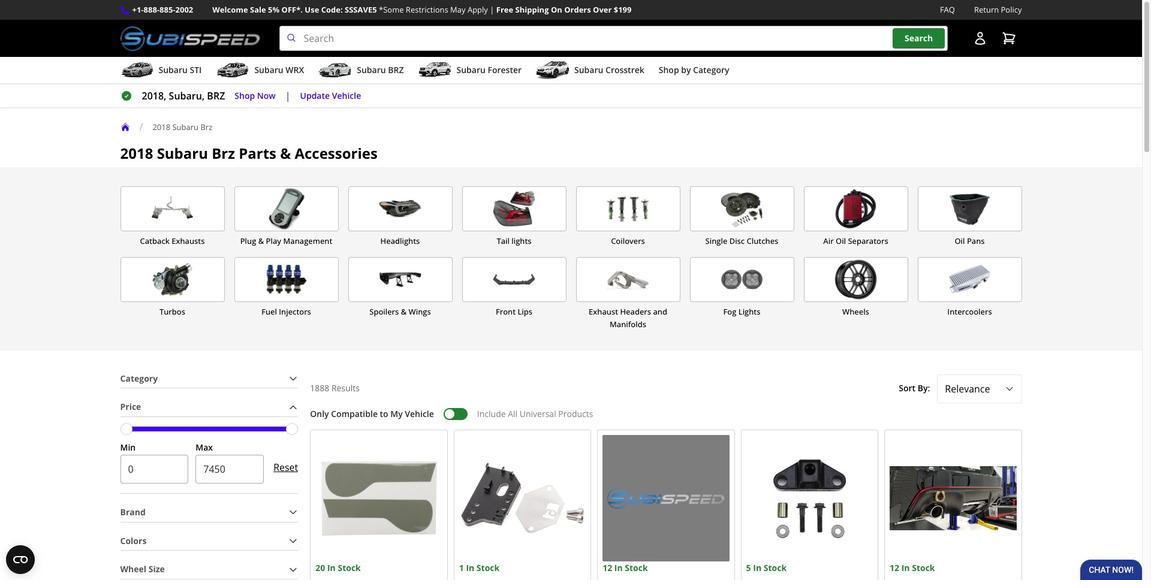 Task type: locate. For each thing, give the bounding box(es) containing it.
vehicle
[[332, 90, 361, 101], [405, 409, 434, 420]]

1 horizontal spatial 12
[[890, 563, 900, 574]]

air oil separators image
[[805, 187, 908, 231]]

wheels button
[[804, 257, 908, 331]]

category button
[[120, 370, 298, 388]]

oil inside air oil separators "button"
[[836, 236, 846, 247]]

2 12 in stock from the left
[[890, 563, 935, 574]]

tail lights image
[[463, 187, 566, 231]]

vehicle inside button
[[332, 90, 361, 101]]

subaru left crosstrek
[[575, 64, 604, 76]]

Select... button
[[938, 375, 1022, 404]]

| left free
[[490, 4, 494, 15]]

0 horizontal spatial brz
[[207, 89, 225, 103]]

5 stock from the left
[[912, 563, 935, 574]]

a subaru sti thumbnail image image
[[120, 61, 154, 79]]

subaru down subaru,
[[172, 122, 199, 132]]

brz
[[201, 122, 212, 132], [212, 143, 235, 163]]

shop for shop by category
[[659, 64, 679, 76]]

vehicle down a subaru brz thumbnail image
[[332, 90, 361, 101]]

sti
[[190, 64, 202, 76]]

tail lights button
[[462, 187, 567, 248]]

0 vertical spatial brz
[[201, 122, 212, 132]]

tail light overlay (light smoke) - 2017-2020 subaru brz / toyota 86 image
[[316, 435, 442, 562]]

subaru right a subaru brz thumbnail image
[[357, 64, 386, 76]]

2018 for 2018 subaru brz
[[153, 122, 170, 132]]

colors button
[[120, 532, 298, 551]]

in for energy suspension manual shifter mount bushing : black (8.1105g) - 2013+ fr-s / brz / 86 image
[[754, 563, 762, 574]]

wings
[[409, 307, 431, 317]]

subaru left forester
[[457, 64, 486, 76]]

plug
[[240, 236, 256, 247]]

a subaru forester thumbnail image image
[[418, 61, 452, 79]]

crosstrek
[[606, 64, 645, 76]]

vehicle right my
[[405, 409, 434, 420]]

subaru inside "dropdown button"
[[457, 64, 486, 76]]

wheel
[[120, 564, 146, 575]]

universal
[[520, 409, 556, 420]]

single disc clutches
[[706, 236, 779, 247]]

1 vertical spatial &
[[258, 236, 264, 247]]

oil right the air
[[836, 236, 846, 247]]

in
[[327, 563, 336, 574], [466, 563, 475, 574], [615, 563, 623, 574], [754, 563, 762, 574], [902, 563, 910, 574]]

lips
[[518, 307, 533, 317]]

1 horizontal spatial &
[[280, 143, 291, 163]]

shop left the now
[[235, 90, 255, 101]]

0 vertical spatial &
[[280, 143, 291, 163]]

headlights image
[[349, 187, 452, 231]]

12 in stock for rsp 2017 style fender emblem (left hand) - 2013-2021 scion fr-s / subaru brz / toyota 86 image
[[603, 563, 648, 574]]

oil left pans
[[955, 236, 965, 247]]

1 vertical spatial subaru
[[157, 143, 208, 163]]

return policy link
[[975, 4, 1022, 16]]

over
[[593, 4, 612, 15]]

1 vertical spatial shop
[[235, 90, 255, 101]]

wheels image
[[805, 258, 908, 302]]

1 subaru from the left
[[159, 64, 188, 76]]

0 horizontal spatial 12
[[603, 563, 613, 574]]

shipping
[[516, 4, 549, 15]]

2 vertical spatial &
[[401, 307, 407, 317]]

4 stock from the left
[[764, 563, 787, 574]]

subaru for subaru wrx
[[255, 64, 284, 76]]

on
[[551, 4, 562, 15]]

policy
[[1001, 4, 1022, 15]]

1 horizontal spatial brz
[[388, 64, 404, 76]]

rsp 2017 style fender emblem (left hand) - 2013-2021 scion fr-s / subaru brz / toyota 86 image
[[603, 435, 730, 562]]

2018
[[153, 122, 170, 132], [120, 143, 153, 163]]

coilovers
[[611, 236, 645, 247]]

subaru crosstrek button
[[536, 59, 645, 83]]

subaru for subaru brz
[[357, 64, 386, 76]]

2018 subaru brz
[[153, 122, 212, 132]]

single disc clutches button
[[690, 187, 794, 248]]

1 vertical spatial brz
[[212, 143, 235, 163]]

4 subaru from the left
[[457, 64, 486, 76]]

oil
[[836, 236, 846, 247], [955, 236, 965, 247]]

3 subaru from the left
[[357, 64, 386, 76]]

1 stock from the left
[[338, 563, 361, 574]]

subaru crosstrek
[[575, 64, 645, 76]]

wrx
[[286, 64, 304, 76]]

2 oil from the left
[[955, 236, 965, 247]]

$199
[[614, 4, 632, 15]]

| right the now
[[285, 89, 291, 103]]

3 in from the left
[[615, 563, 623, 574]]

0 vertical spatial vehicle
[[332, 90, 361, 101]]

subaru for 2018 subaru brz
[[172, 122, 199, 132]]

air oil separators
[[824, 236, 889, 247]]

12 in stock for sticker fab sti ts jdm style rear bumper pinstripe (red) - 2013-2021 scion fr-s / subaru brz / toyota 86 image
[[890, 563, 935, 574]]

energy suspension manual shifter mount bushing : black (8.1105g) - 2013+ fr-s / brz / 86 image
[[747, 435, 873, 562]]

1 oil from the left
[[836, 236, 846, 247]]

0 horizontal spatial 12 in stock
[[603, 563, 648, 574]]

1 in from the left
[[327, 563, 336, 574]]

1 12 from the left
[[603, 563, 613, 574]]

12
[[603, 563, 613, 574], [890, 563, 900, 574]]

2 in from the left
[[466, 563, 475, 574]]

all
[[508, 409, 518, 420]]

exhaust headers and manifolds
[[589, 307, 668, 330]]

+1-
[[132, 4, 144, 15]]

2 stock from the left
[[477, 563, 500, 574]]

in for sticker fab sti ts jdm style rear bumper pinstripe (red) - 2013-2021 scion fr-s / subaru brz / toyota 86 image
[[902, 563, 910, 574]]

radium fuel level sender adapter fa20 - 2013-2020 fr-s / brz / 86 image
[[459, 435, 586, 562]]

1 vertical spatial brz
[[207, 89, 225, 103]]

oil inside oil pans button
[[955, 236, 965, 247]]

update vehicle button
[[300, 89, 361, 103]]

in for tail light overlay (light smoke) - 2017-2020 subaru brz / toyota 86 image
[[327, 563, 336, 574]]

update vehicle
[[300, 90, 361, 101]]

reset button
[[274, 453, 298, 482]]

stock for energy suspension manual shifter mount bushing : black (8.1105g) - 2013+ fr-s / brz / 86 image
[[764, 563, 787, 574]]

1 vertical spatial vehicle
[[405, 409, 434, 420]]

2018 for 2018 subaru brz parts & accessories
[[120, 143, 153, 163]]

management
[[283, 236, 332, 247]]

subaru down 2018 subaru brz
[[157, 143, 208, 163]]

0 vertical spatial 2018
[[153, 122, 170, 132]]

stock
[[338, 563, 361, 574], [477, 563, 500, 574], [625, 563, 648, 574], [764, 563, 787, 574], [912, 563, 935, 574]]

air oil separators button
[[804, 187, 908, 248]]

1 vertical spatial 2018
[[120, 143, 153, 163]]

shop for shop now
[[235, 90, 255, 101]]

stock for sticker fab sti ts jdm style rear bumper pinstripe (red) - 2013-2021 scion fr-s / subaru brz / toyota 86 image
[[912, 563, 935, 574]]

0 horizontal spatial vehicle
[[332, 90, 361, 101]]

& left play
[[258, 236, 264, 247]]

& for spoilers
[[401, 307, 407, 317]]

exhausts
[[172, 236, 205, 247]]

2002
[[175, 4, 193, 15]]

fuel
[[262, 307, 277, 317]]

front lips image
[[463, 258, 566, 302]]

colors
[[120, 535, 147, 547]]

manifolds
[[610, 319, 647, 330]]

price button
[[120, 398, 298, 417]]

stock for tail light overlay (light smoke) - 2017-2020 subaru brz / toyota 86 image
[[338, 563, 361, 574]]

only
[[310, 409, 329, 420]]

may
[[451, 4, 466, 15]]

subaru left 'sti'
[[159, 64, 188, 76]]

2 12 from the left
[[890, 563, 900, 574]]

by:
[[918, 383, 930, 394]]

3 stock from the left
[[625, 563, 648, 574]]

2018, subaru, brz
[[142, 89, 225, 103]]

5 in stock
[[747, 563, 787, 574]]

+1-888-885-2002
[[132, 4, 193, 15]]

plug & play management
[[240, 236, 332, 247]]

accessories
[[295, 143, 378, 163]]

& left wings on the bottom left
[[401, 307, 407, 317]]

0 vertical spatial brz
[[388, 64, 404, 76]]

Min text field
[[120, 455, 189, 484]]

12 in stock
[[603, 563, 648, 574], [890, 563, 935, 574]]

0 horizontal spatial |
[[285, 89, 291, 103]]

maximum slider
[[286, 423, 298, 435]]

return
[[975, 4, 999, 15]]

brz right subaru,
[[207, 89, 225, 103]]

subaru for subaru sti
[[159, 64, 188, 76]]

& right parts
[[280, 143, 291, 163]]

headlights
[[381, 236, 420, 247]]

brz left a subaru forester thumbnail image
[[388, 64, 404, 76]]

faq
[[940, 4, 955, 15]]

apply
[[468, 4, 488, 15]]

2018 down /
[[120, 143, 153, 163]]

|
[[490, 4, 494, 15], [285, 89, 291, 103]]

shop inside dropdown button
[[659, 64, 679, 76]]

fuel injectors image
[[235, 258, 338, 302]]

intercoolers image
[[919, 258, 1022, 302]]

subaru wrx
[[255, 64, 304, 76]]

sticker fab sti ts jdm style rear bumper pinstripe (red) - 2013-2021 scion fr-s / subaru brz / toyota 86 image
[[890, 435, 1017, 562]]

parts
[[239, 143, 277, 163]]

0 horizontal spatial shop
[[235, 90, 255, 101]]

sale
[[250, 4, 266, 15]]

update
[[300, 90, 330, 101]]

subaru up the now
[[255, 64, 284, 76]]

my
[[391, 409, 403, 420]]

2018 right /
[[153, 122, 170, 132]]

0 vertical spatial shop
[[659, 64, 679, 76]]

0 vertical spatial |
[[490, 4, 494, 15]]

home image
[[120, 122, 130, 132]]

shop left by
[[659, 64, 679, 76]]

fog
[[724, 307, 737, 317]]

2 subaru from the left
[[255, 64, 284, 76]]

injectors
[[279, 307, 311, 317]]

1 horizontal spatial shop
[[659, 64, 679, 76]]

0 horizontal spatial oil
[[836, 236, 846, 247]]

0 horizontal spatial &
[[258, 236, 264, 247]]

brz left parts
[[212, 143, 235, 163]]

5 in from the left
[[902, 563, 910, 574]]

5 subaru from the left
[[575, 64, 604, 76]]

2 horizontal spatial &
[[401, 307, 407, 317]]

0 vertical spatial subaru
[[172, 122, 199, 132]]

1 horizontal spatial oil
[[955, 236, 965, 247]]

brz down subaru,
[[201, 122, 212, 132]]

1 12 in stock from the left
[[603, 563, 648, 574]]

1 horizontal spatial 12 in stock
[[890, 563, 935, 574]]

&
[[280, 143, 291, 163], [258, 236, 264, 247], [401, 307, 407, 317]]

subaru,
[[169, 89, 205, 103]]

4 in from the left
[[754, 563, 762, 574]]



Task type: vqa. For each thing, say whether or not it's contained in the screenshot.
5
yes



Task type: describe. For each thing, give the bounding box(es) containing it.
play
[[266, 236, 281, 247]]

spoilers & wings button
[[348, 257, 453, 331]]

brz for 2018 subaru brz parts & accessories
[[212, 143, 235, 163]]

clutches
[[747, 236, 779, 247]]

subaru for subaru crosstrek
[[575, 64, 604, 76]]

wheel size button
[[120, 561, 298, 579]]

sort by:
[[899, 383, 930, 394]]

now
[[257, 90, 276, 101]]

coilovers image
[[577, 187, 680, 231]]

products
[[559, 409, 593, 420]]

885-
[[160, 4, 175, 15]]

code:
[[321, 4, 343, 15]]

fog lights button
[[690, 257, 794, 331]]

welcome
[[212, 4, 248, 15]]

air
[[824, 236, 834, 247]]

subaru brz
[[357, 64, 404, 76]]

a subaru brz thumbnail image image
[[319, 61, 352, 79]]

price
[[120, 401, 141, 413]]

search button
[[893, 28, 945, 49]]

& for plug
[[258, 236, 264, 247]]

a subaru wrx thumbnail image image
[[216, 61, 250, 79]]

headers
[[620, 307, 651, 317]]

subaru forester button
[[418, 59, 522, 83]]

20 in stock
[[316, 563, 361, 574]]

exhaust headers and manifolds image
[[577, 258, 680, 302]]

oil pans image
[[919, 187, 1022, 231]]

front lips button
[[462, 257, 567, 331]]

20
[[316, 563, 325, 574]]

by
[[682, 64, 691, 76]]

sort
[[899, 383, 916, 394]]

return policy
[[975, 4, 1022, 15]]

fog lights
[[724, 307, 761, 317]]

coilovers button
[[576, 187, 680, 248]]

select... image
[[1005, 384, 1015, 394]]

1 in stock
[[459, 563, 500, 574]]

catback
[[140, 236, 170, 247]]

exhaust headers and manifolds button
[[576, 257, 680, 331]]

2018,
[[142, 89, 166, 103]]

subaru sti
[[159, 64, 202, 76]]

off*.
[[282, 4, 303, 15]]

single disc clutches image
[[691, 187, 794, 231]]

shop now
[[235, 90, 276, 101]]

2018 subaru brz link
[[153, 122, 222, 132]]

12 for sticker fab sti ts jdm style rear bumper pinstripe (red) - 2013-2021 scion fr-s / subaru brz / toyota 86 image
[[890, 563, 900, 574]]

disc
[[730, 236, 745, 247]]

stock for rsp 2017 style fender emblem (left hand) - 2013-2021 scion fr-s / subaru brz / toyota 86 image
[[625, 563, 648, 574]]

1888 results
[[310, 383, 360, 394]]

include
[[477, 409, 506, 420]]

spoilers & wings image
[[349, 258, 452, 302]]

and
[[653, 307, 668, 317]]

orders
[[565, 4, 591, 15]]

turbos image
[[121, 258, 224, 302]]

spoilers & wings
[[370, 307, 431, 317]]

brz inside dropdown button
[[388, 64, 404, 76]]

only compatible to my vehicle
[[310, 409, 434, 420]]

use
[[305, 4, 319, 15]]

tail lights
[[497, 236, 532, 247]]

fuel injectors
[[262, 307, 311, 317]]

restrictions
[[406, 4, 449, 15]]

5%
[[268, 4, 280, 15]]

button image
[[973, 31, 988, 46]]

in for rsp 2017 style fender emblem (left hand) - 2013-2021 scion fr-s / subaru brz / toyota 86 image
[[615, 563, 623, 574]]

1
[[459, 563, 464, 574]]

*some
[[379, 4, 404, 15]]

12 for rsp 2017 style fender emblem (left hand) - 2013-2021 scion fr-s / subaru brz / toyota 86 image
[[603, 563, 613, 574]]

max
[[196, 442, 213, 453]]

separators
[[848, 236, 889, 247]]

fog lights image
[[691, 258, 794, 302]]

1 horizontal spatial vehicle
[[405, 409, 434, 420]]

forester
[[488, 64, 522, 76]]

front
[[496, 307, 516, 317]]

catback exhausts image
[[121, 187, 224, 231]]

in for the radium fuel level sender adapter fa20 - 2013-2020 fr-s / brz / 86 image
[[466, 563, 475, 574]]

to
[[380, 409, 388, 420]]

front lips
[[496, 307, 533, 317]]

5
[[747, 563, 751, 574]]

888-
[[144, 4, 160, 15]]

brand
[[120, 507, 146, 518]]

open widget image
[[6, 546, 35, 575]]

turbos
[[160, 307, 185, 317]]

intercoolers button
[[918, 257, 1022, 331]]

plug & play management button
[[234, 187, 339, 248]]

free
[[496, 4, 514, 15]]

Max text field
[[196, 455, 264, 484]]

turbos button
[[120, 257, 225, 331]]

brand button
[[120, 504, 298, 522]]

category
[[693, 64, 730, 76]]

lights
[[512, 236, 532, 247]]

+1-888-885-2002 link
[[132, 4, 193, 16]]

a subaru crosstrek thumbnail image image
[[536, 61, 570, 79]]

1 vertical spatial |
[[285, 89, 291, 103]]

subaru for subaru forester
[[457, 64, 486, 76]]

faq link
[[940, 4, 955, 16]]

size
[[149, 564, 165, 575]]

plug & play management image
[[235, 187, 338, 231]]

subispeed logo image
[[120, 26, 260, 51]]

2018 subaru brz parts & accessories
[[120, 143, 378, 163]]

1 horizontal spatial |
[[490, 4, 494, 15]]

minimum slider
[[120, 423, 132, 435]]

search input field
[[279, 26, 948, 51]]

*some restrictions may apply | free shipping on orders over $199
[[379, 4, 632, 15]]

shop by category button
[[659, 59, 730, 83]]

stock for the radium fuel level sender adapter fa20 - 2013-2020 fr-s / brz / 86 image
[[477, 563, 500, 574]]

min
[[120, 442, 136, 453]]

catback exhausts
[[140, 236, 205, 247]]

brz for 2018 subaru brz
[[201, 122, 212, 132]]

subaru for 2018 subaru brz parts & accessories
[[157, 143, 208, 163]]



